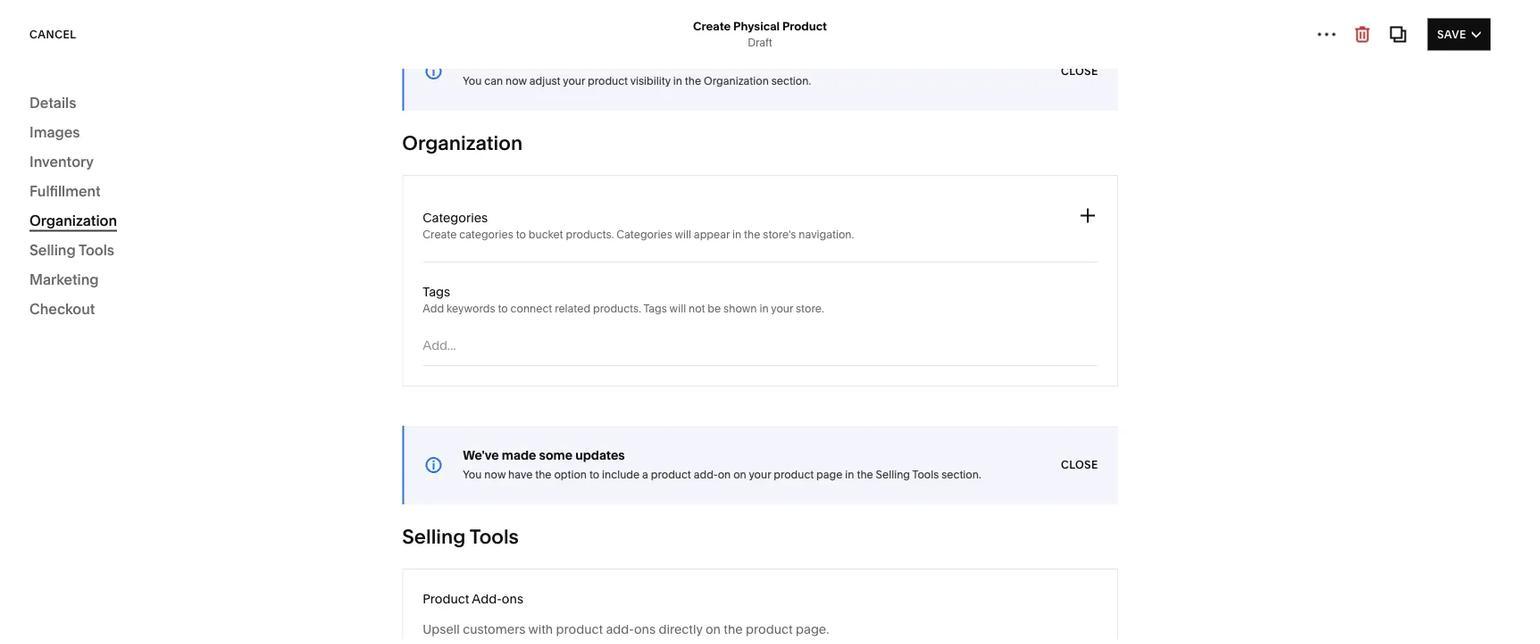 Task type: describe. For each thing, give the bounding box(es) containing it.
categories create categories to bucket products. categories will appear in the store's navigation.
[[423, 210, 854, 241]]

in inside we've made some updates you can now adjust your product visibility in the organization section.
[[673, 75, 683, 88]]

2 vertical spatial selling
[[402, 525, 466, 549]]

related
[[555, 302, 591, 315]]

your up start
[[219, 201, 249, 218]]

categories
[[459, 228, 514, 241]]

categories for categories create categories to bucket products. categories will appear in the store's navigation.
[[423, 210, 488, 226]]

get
[[757, 608, 776, 624]]

close button for organization
[[1061, 55, 1099, 88]]

add- inside we've made some updates you now have the option to include a product add-on on your product page in the selling tools section.
[[694, 469, 718, 482]]

2 vertical spatial organization
[[29, 212, 117, 229]]

directly
[[659, 622, 703, 638]]

updates for organization
[[576, 54, 625, 69]]

adjust
[[530, 75, 561, 88]]

Search items… text field
[[59, 120, 320, 159]]

to inside we've made some updates you now have the option to include a product add-on on your product page in the selling tools section.
[[590, 469, 600, 482]]

products. inside categories create categories to bucket products. categories will appear in the store's navigation.
[[566, 228, 614, 241]]

your inside we've made some updates you can now adjust your product visibility in the organization section.
[[563, 75, 585, 88]]

physical
[[734, 19, 780, 33]]

site.
[[900, 608, 923, 624]]

0 vertical spatial tools
[[79, 241, 114, 259]]

create inside categories create categories to bucket products. categories will appear in the store's navigation.
[[423, 228, 457, 241]]

some for selling tools
[[539, 448, 573, 463]]

create inside create physical product draft
[[693, 19, 731, 33]]

0 vertical spatial selling
[[29, 241, 76, 259]]

draft
[[748, 36, 773, 49]]

product right a
[[651, 469, 691, 482]]

products. inside tags add keywords to connect related products. tags will not be shown in your store.
[[593, 302, 641, 315]]

2 vertical spatial now
[[714, 608, 739, 624]]

add-
[[472, 592, 502, 607]]

product inside we've made some updates you can now adjust your product visibility in the organization section.
[[588, 75, 628, 88]]

product left 14
[[556, 622, 603, 638]]

close for selling tools
[[1061, 459, 1099, 472]]

checkout
[[29, 300, 95, 318]]

your
[[510, 608, 536, 624]]

customers
[[463, 622, 526, 638]]

to inside tags add keywords to connect related products. tags will not be shown in your store.
[[498, 302, 508, 315]]

close button for selling tools
[[1061, 449, 1099, 482]]

1 vertical spatial selling tools
[[402, 525, 519, 549]]

keywords
[[447, 302, 495, 315]]

store
[[50, 221, 85, 238]]

selling.
[[241, 247, 282, 262]]

in left 14
[[596, 608, 607, 624]]

1 vertical spatial ons
[[634, 622, 656, 638]]

1 horizontal spatial tags
[[644, 302, 667, 315]]

selling inside we've made some updates you now have the option to include a product add-on on your product page in the selling tools section.
[[876, 469, 911, 482]]

can
[[485, 75, 503, 88]]

most
[[801, 608, 831, 624]]

tools inside we've made some updates you now have the option to include a product add-on on your product page in the selling tools section.
[[913, 469, 939, 482]]

bucket
[[529, 228, 563, 241]]

the right get
[[779, 608, 798, 624]]

your trial ends in 14 days. upgrade now to get the most out of your site.
[[510, 608, 923, 624]]

cancel button
[[29, 18, 76, 50]]

save button
[[1428, 18, 1491, 50]]

2 vertical spatial categories
[[617, 228, 673, 241]]

inventory
[[29, 153, 94, 170]]

1 vertical spatial organization
[[402, 131, 523, 155]]

page
[[817, 469, 843, 482]]

Add... field
[[423, 336, 562, 356]]

the left get
[[724, 622, 743, 638]]

connect
[[511, 302, 552, 315]]

page.
[[796, 622, 830, 638]]

with
[[529, 622, 553, 638]]

start
[[50, 201, 83, 218]]

marketing
[[29, 271, 99, 288]]

all
[[29, 85, 55, 109]]

0 horizontal spatial ons
[[502, 592, 524, 607]]

of
[[856, 608, 868, 624]]

not
[[689, 302, 705, 315]]

the right page on the bottom right
[[857, 469, 874, 482]]

14
[[610, 608, 622, 624]]

made for organization
[[502, 54, 537, 69]]

we've for organization
[[463, 54, 499, 69]]

out
[[834, 608, 853, 624]]

be
[[708, 302, 721, 315]]

days.
[[625, 608, 656, 624]]

1 vertical spatial add-
[[606, 622, 634, 638]]

now inside we've made some updates you now have the option to include a product add-on on your product page in the selling tools section.
[[485, 469, 506, 482]]

create physical product draft
[[693, 19, 827, 49]]

section. inside we've made some updates you can now adjust your product visibility in the organization section.
[[772, 75, 812, 88]]



Task type: locate. For each thing, give the bounding box(es) containing it.
0 horizontal spatial categories
[[34, 33, 106, 46]]

product inside create physical product draft
[[783, 19, 827, 33]]

1 horizontal spatial organization
[[402, 131, 523, 155]]

in right 'visibility'
[[673, 75, 683, 88]]

0 horizontal spatial selling tools
[[29, 241, 114, 259]]

in right appear
[[733, 228, 742, 241]]

ons
[[502, 592, 524, 607], [634, 622, 656, 638]]

some inside we've made some updates you now have the option to include a product add-on on your product page in the selling tools section.
[[539, 448, 573, 463]]

the inside categories create categories to bucket products. categories will appear in the store's navigation.
[[744, 228, 761, 241]]

in inside categories create categories to bucket products. categories will appear in the store's navigation.
[[733, 228, 742, 241]]

0 horizontal spatial section.
[[772, 75, 812, 88]]

your left store. at the top of page
[[771, 302, 794, 315]]

categories
[[34, 33, 106, 46], [423, 210, 488, 226], [617, 228, 673, 241]]

tags left 'not'
[[644, 302, 667, 315]]

some for organization
[[539, 54, 573, 69]]

0 horizontal spatial create
[[50, 247, 90, 262]]

upsell
[[423, 622, 460, 638]]

in inside we've made some updates you now have the option to include a product add-on on your product page in the selling tools section.
[[846, 469, 855, 482]]

to right option at left bottom
[[590, 469, 600, 482]]

updates
[[576, 54, 625, 69], [576, 448, 625, 463]]

2 you from the top
[[463, 469, 482, 482]]

store's
[[763, 228, 797, 241]]

1 horizontal spatial product
[[783, 19, 827, 33]]

product
[[588, 75, 628, 88], [147, 247, 194, 262], [651, 469, 691, 482], [774, 469, 814, 482], [556, 622, 603, 638], [746, 622, 793, 638]]

organization down can
[[402, 131, 523, 155]]

made inside we've made some updates you can now adjust your product visibility in the organization section.
[[502, 54, 537, 69]]

None field
[[423, 326, 1098, 366]]

your
[[563, 75, 585, 88], [219, 201, 249, 218], [93, 247, 118, 262], [771, 302, 794, 315], [749, 469, 771, 482], [871, 608, 897, 624]]

grid grid
[[0, 46, 354, 641]]

2 close button from the top
[[1061, 449, 1099, 482]]

products.
[[566, 228, 614, 241], [593, 302, 641, 315]]

0 horizontal spatial tags
[[423, 285, 451, 300]]

organization
[[704, 75, 769, 88], [402, 131, 523, 155], [29, 212, 117, 229]]

0 horizontal spatial organization
[[29, 212, 117, 229]]

to inside categories create categories to bucket products. categories will appear in the store's navigation.
[[516, 228, 526, 241]]

trial
[[539, 608, 561, 624]]

product left 'visibility'
[[588, 75, 628, 88]]

0 vertical spatial made
[[502, 54, 537, 69]]

1 vertical spatial will
[[670, 302, 686, 315]]

add-
[[694, 469, 718, 482], [606, 622, 634, 638]]

ons right 14
[[634, 622, 656, 638]]

tags add keywords to connect related products. tags will not be shown in your store.
[[423, 285, 824, 315]]

product left "page."
[[746, 622, 793, 638]]

0 horizontal spatial product
[[423, 592, 469, 607]]

we've made some updates you can now adjust your product visibility in the organization section.
[[463, 54, 812, 88]]

product right first
[[147, 247, 194, 262]]

made
[[502, 54, 537, 69], [502, 448, 537, 463]]

will inside tags add keywords to connect related products. tags will not be shown in your store.
[[670, 302, 686, 315]]

create down store
[[50, 247, 90, 262]]

we've for selling tools
[[463, 448, 499, 463]]

1 updates from the top
[[576, 54, 625, 69]]

1 vertical spatial tools
[[913, 469, 939, 482]]

2 vertical spatial create
[[50, 247, 90, 262]]

you inside we've made some updates you now have the option to include a product add-on on your product page in the selling tools section.
[[463, 469, 482, 482]]

0 vertical spatial updates
[[576, 54, 625, 69]]

1 vertical spatial close
[[1061, 459, 1099, 472]]

1 vertical spatial you
[[463, 469, 482, 482]]

0 vertical spatial close button
[[1061, 55, 1099, 88]]

made up can
[[502, 54, 537, 69]]

1 vertical spatial tags
[[644, 302, 667, 315]]

add- right ends
[[606, 622, 634, 638]]

2 we've from the top
[[463, 448, 499, 463]]

0 vertical spatial close
[[1061, 65, 1099, 78]]

product inside start adding products to your store create your first product to start selling.
[[147, 247, 194, 262]]

ends
[[564, 608, 593, 624]]

2 horizontal spatial create
[[693, 19, 731, 33]]

we've inside we've made some updates you now have the option to include a product add-on on your product page in the selling tools section.
[[463, 448, 499, 463]]

0 vertical spatial selling tools
[[29, 241, 114, 259]]

0 vertical spatial will
[[675, 228, 692, 241]]

tags
[[423, 285, 451, 300], [644, 302, 667, 315]]

the right 'visibility'
[[685, 75, 702, 88]]

0 vertical spatial products.
[[566, 228, 614, 241]]

1 vertical spatial product
[[423, 592, 469, 607]]

images
[[29, 123, 80, 141]]

1 close from the top
[[1061, 65, 1099, 78]]

navigation.
[[799, 228, 854, 241]]

some
[[539, 54, 573, 69], [539, 448, 573, 463]]

fulfillment
[[29, 182, 101, 200]]

first
[[121, 247, 144, 262]]

2 made from the top
[[502, 448, 537, 463]]

0 vertical spatial some
[[539, 54, 573, 69]]

in right page on the bottom right
[[846, 469, 855, 482]]

selling tools
[[29, 241, 114, 259], [402, 525, 519, 549]]

updates inside we've made some updates you can now adjust your product visibility in the organization section.
[[576, 54, 625, 69]]

1 vertical spatial section.
[[942, 469, 982, 482]]

product right physical
[[783, 19, 827, 33]]

0 vertical spatial create
[[693, 19, 731, 33]]

start
[[211, 247, 238, 262]]

close button
[[1061, 55, 1099, 88], [1061, 449, 1099, 482]]

your left first
[[93, 247, 118, 262]]

1 horizontal spatial selling tools
[[402, 525, 519, 549]]

1 vertical spatial categories
[[423, 210, 488, 226]]

2 horizontal spatial tools
[[913, 469, 939, 482]]

updates for selling tools
[[576, 448, 625, 463]]

0 vertical spatial now
[[506, 75, 527, 88]]

visibility
[[631, 75, 671, 88]]

categories left appear
[[617, 228, 673, 241]]

create left physical
[[693, 19, 731, 33]]

0 vertical spatial section.
[[772, 75, 812, 88]]

made inside we've made some updates you now have the option to include a product add-on on your product page in the selling tools section.
[[502, 448, 537, 463]]

in
[[673, 75, 683, 88], [733, 228, 742, 241], [760, 302, 769, 315], [846, 469, 855, 482], [596, 608, 607, 624]]

1 some from the top
[[539, 54, 573, 69]]

2 horizontal spatial categories
[[617, 228, 673, 241]]

selling tools up product add-ons
[[402, 525, 519, 549]]

organization inside we've made some updates you can now adjust your product visibility in the organization section.
[[704, 75, 769, 88]]

products
[[137, 201, 199, 218]]

2 vertical spatial tools
[[470, 525, 519, 549]]

a
[[642, 469, 649, 482]]

row group
[[0, 46, 354, 641]]

have
[[509, 469, 533, 482]]

you inside we've made some updates you can now adjust your product visibility in the organization section.
[[463, 75, 482, 88]]

selling up product add-ons
[[402, 525, 466, 549]]

cancel
[[29, 28, 76, 41]]

0 horizontal spatial add-
[[606, 622, 634, 638]]

1 vertical spatial updates
[[576, 448, 625, 463]]

now inside we've made some updates you can now adjust your product visibility in the organization section.
[[506, 75, 527, 88]]

your left page on the bottom right
[[749, 469, 771, 482]]

start adding products to your store create your first product to start selling.
[[50, 201, 282, 262]]

selling
[[29, 241, 76, 259], [876, 469, 911, 482], [402, 525, 466, 549]]

product add-ons
[[423, 592, 524, 607]]

categories up categories
[[423, 210, 488, 226]]

0 vertical spatial product
[[783, 19, 827, 33]]

0 vertical spatial you
[[463, 75, 482, 88]]

0 vertical spatial tags
[[423, 285, 451, 300]]

categories for categories
[[34, 33, 106, 46]]

0 vertical spatial categories
[[34, 33, 106, 46]]

we've
[[463, 54, 499, 69], [463, 448, 499, 463]]

2 updates from the top
[[576, 448, 625, 463]]

will
[[675, 228, 692, 241], [670, 302, 686, 315]]

to left start
[[197, 247, 208, 262]]

product left page on the bottom right
[[774, 469, 814, 482]]

close
[[1061, 65, 1099, 78], [1061, 459, 1099, 472]]

some up option at left bottom
[[539, 448, 573, 463]]

ons up your
[[502, 592, 524, 607]]

0 vertical spatial organization
[[704, 75, 769, 88]]

to
[[202, 201, 216, 218], [516, 228, 526, 241], [197, 247, 208, 262], [498, 302, 508, 315], [590, 469, 600, 482], [742, 608, 754, 624]]

products. right bucket
[[566, 228, 614, 241]]

1 vertical spatial products.
[[593, 302, 641, 315]]

0 horizontal spatial selling
[[29, 241, 76, 259]]

2 horizontal spatial organization
[[704, 75, 769, 88]]

create left categories
[[423, 228, 457, 241]]

you for selling tools
[[463, 469, 482, 482]]

your inside we've made some updates you now have the option to include a product add-on on your product page in the selling tools section.
[[749, 469, 771, 482]]

1 vertical spatial made
[[502, 448, 537, 463]]

product
[[783, 19, 827, 33], [423, 592, 469, 607]]

tab list
[[1329, 25, 1411, 53]]

1 horizontal spatial ons
[[634, 622, 656, 638]]

1 horizontal spatial tools
[[470, 525, 519, 549]]

the right have
[[535, 469, 552, 482]]

appear
[[694, 228, 730, 241]]

selling down store
[[29, 241, 76, 259]]

your right adjust
[[563, 75, 585, 88]]

1 horizontal spatial selling
[[402, 525, 466, 549]]

1 vertical spatial we've
[[463, 448, 499, 463]]

1 horizontal spatial add-
[[694, 469, 718, 482]]

tags up the add
[[423, 285, 451, 300]]

create
[[693, 19, 731, 33], [423, 228, 457, 241], [50, 247, 90, 262]]

shown
[[724, 302, 757, 315]]

1 we've from the top
[[463, 54, 499, 69]]

selling right page on the bottom right
[[876, 469, 911, 482]]

upgrade
[[659, 608, 711, 624]]

made for selling tools
[[502, 448, 537, 463]]

will left 'not'
[[670, 302, 686, 315]]

you left can
[[463, 75, 482, 88]]

section.
[[772, 75, 812, 88], [942, 469, 982, 482]]

we've made some updates you now have the option to include a product add-on on your product page in the selling tools section.
[[463, 448, 982, 482]]

organization down fulfillment at the top left of the page
[[29, 212, 117, 229]]

the
[[685, 75, 702, 88], [744, 228, 761, 241], [535, 469, 552, 482], [857, 469, 874, 482], [779, 608, 798, 624], [724, 622, 743, 638]]

made up have
[[502, 448, 537, 463]]

1 close button from the top
[[1061, 55, 1099, 88]]

upsell customers with product add-ons directly on the product page.
[[423, 622, 830, 638]]

to right products at top left
[[202, 201, 216, 218]]

you left have
[[463, 469, 482, 482]]

organization down draft
[[704, 75, 769, 88]]

save
[[1438, 28, 1467, 41]]

categories up the all
[[34, 33, 106, 46]]

2 some from the top
[[539, 448, 573, 463]]

your right of
[[871, 608, 897, 624]]

1 made from the top
[[502, 54, 537, 69]]

0 horizontal spatial tools
[[79, 241, 114, 259]]

0 vertical spatial ons
[[502, 592, 524, 607]]

updates inside we've made some updates you now have the option to include a product add-on on your product page in the selling tools section.
[[576, 448, 625, 463]]

close for organization
[[1061, 65, 1099, 78]]

to left connect
[[498, 302, 508, 315]]

selling tools down store
[[29, 241, 114, 259]]

now
[[506, 75, 527, 88], [485, 469, 506, 482], [714, 608, 739, 624]]

1 horizontal spatial categories
[[423, 210, 488, 226]]

on
[[718, 469, 731, 482], [734, 469, 747, 482], [706, 622, 721, 638]]

1 vertical spatial create
[[423, 228, 457, 241]]

0 vertical spatial we've
[[463, 54, 499, 69]]

now left get
[[714, 608, 739, 624]]

some inside we've made some updates you can now adjust your product visibility in the organization section.
[[539, 54, 573, 69]]

the left store's
[[744, 228, 761, 241]]

to left bucket
[[516, 228, 526, 241]]

adding
[[86, 201, 134, 218]]

1 vertical spatial selling
[[876, 469, 911, 482]]

option
[[554, 469, 587, 482]]

products. right related
[[593, 302, 641, 315]]

to left get
[[742, 608, 754, 624]]

your inside tags add keywords to connect related products. tags will not be shown in your store.
[[771, 302, 794, 315]]

1 horizontal spatial section.
[[942, 469, 982, 482]]

will left appear
[[675, 228, 692, 241]]

1 vertical spatial now
[[485, 469, 506, 482]]

0 vertical spatial add-
[[694, 469, 718, 482]]

2 close from the top
[[1061, 459, 1099, 472]]

add
[[423, 302, 444, 315]]

some up adjust
[[539, 54, 573, 69]]

details
[[29, 94, 76, 111]]

1 vertical spatial some
[[539, 448, 573, 463]]

you
[[463, 75, 482, 88], [463, 469, 482, 482]]

now left have
[[485, 469, 506, 482]]

the inside we've made some updates you can now adjust your product visibility in the organization section.
[[685, 75, 702, 88]]

1 vertical spatial close button
[[1061, 449, 1099, 482]]

product up upsell
[[423, 592, 469, 607]]

in inside tags add keywords to connect related products. tags will not be shown in your store.
[[760, 302, 769, 315]]

2 horizontal spatial selling
[[876, 469, 911, 482]]

in right the shown on the top of the page
[[760, 302, 769, 315]]

include
[[602, 469, 640, 482]]

will inside categories create categories to bucket products. categories will appear in the store's navigation.
[[675, 228, 692, 241]]

store.
[[796, 302, 824, 315]]

we've inside we've made some updates you can now adjust your product visibility in the organization section.
[[463, 54, 499, 69]]

you for organization
[[463, 75, 482, 88]]

1 horizontal spatial create
[[423, 228, 457, 241]]

create inside start adding products to your store create your first product to start selling.
[[50, 247, 90, 262]]

categories inside button
[[34, 33, 106, 46]]

1 you from the top
[[463, 75, 482, 88]]

add- right a
[[694, 469, 718, 482]]

now right can
[[506, 75, 527, 88]]

categories button
[[0, 20, 126, 59]]

tools
[[79, 241, 114, 259], [913, 469, 939, 482], [470, 525, 519, 549]]

section. inside we've made some updates you now have the option to include a product add-on on your product page in the selling tools section.
[[942, 469, 982, 482]]



Task type: vqa. For each thing, say whether or not it's contained in the screenshot.
leftmost EDIT
no



